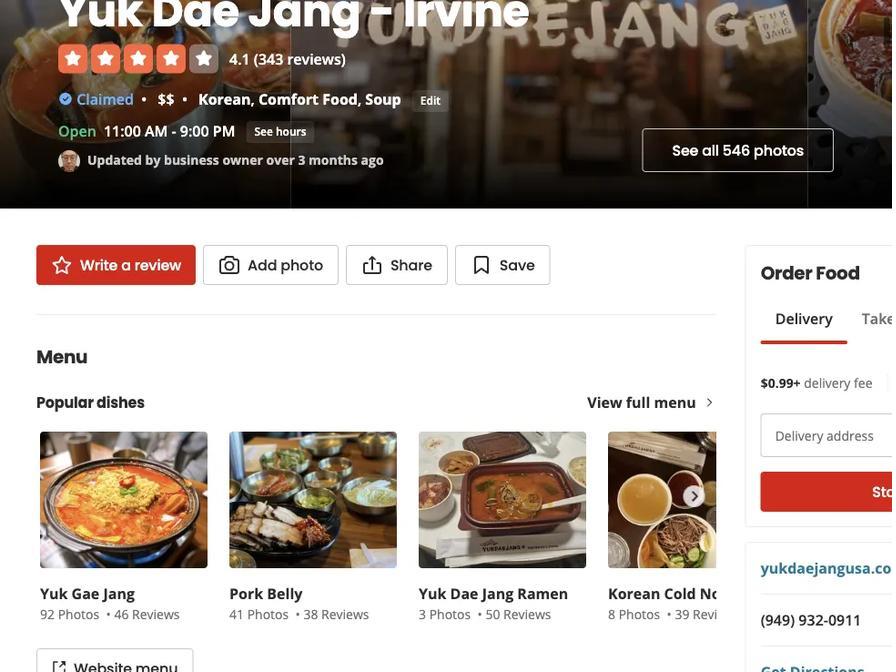 Task type: vqa. For each thing, say whether or not it's contained in the screenshot.
the bottommost Public
no



Task type: locate. For each thing, give the bounding box(es) containing it.
38 reviews
[[304, 605, 369, 622]]

1 vertical spatial 3
[[419, 605, 426, 622]]

46
[[114, 605, 129, 622]]

tab list
[[761, 308, 892, 344]]

photos down dae
[[429, 605, 471, 622]]

korean up pm at top
[[199, 89, 251, 108]]

0 vertical spatial food
[[323, 89, 358, 108]]

soup
[[365, 89, 401, 108]]

0 horizontal spatial food
[[323, 89, 358, 108]]

2 jang from the left
[[482, 584, 514, 603]]

1 yuk from the left
[[40, 584, 68, 603]]

full
[[626, 392, 650, 412]]

jang inside 'yuk gae jang 92 photos'
[[103, 584, 135, 603]]

0 vertical spatial see
[[254, 124, 273, 139]]

0 horizontal spatial yuk
[[40, 584, 68, 603]]

see left all
[[672, 140, 699, 161]]

by
[[145, 151, 161, 168]]

4.1 (343 reviews)
[[229, 49, 346, 68]]

korean for korean , comfort food , soup
[[199, 89, 251, 108]]

0 vertical spatial korean
[[199, 89, 251, 108]]

comfort food link
[[259, 89, 358, 108]]

korean up the 8
[[608, 584, 661, 603]]

1 horizontal spatial jang
[[482, 584, 514, 603]]

1 horizontal spatial ,
[[358, 89, 362, 108]]

view full menu link
[[588, 392, 716, 412]]

photos inside 'yuk gae jang 92 photos'
[[58, 605, 99, 622]]

delivery
[[776, 309, 833, 328], [776, 427, 824, 444]]

photos inside yuk dae jang ramen 3 photos
[[429, 605, 471, 622]]

3 photos from the left
[[429, 605, 471, 622]]

yuk
[[40, 584, 68, 603], [419, 584, 447, 603]]

order
[[761, 260, 813, 286]]

0 horizontal spatial see
[[254, 124, 273, 139]]

food left soup "link"
[[323, 89, 358, 108]]

yuk up 92
[[40, 584, 68, 603]]

delivery for delivery
[[776, 309, 833, 328]]

jang up 50
[[482, 584, 514, 603]]

24 camera v2 image
[[219, 254, 240, 276]]

jang inside yuk dae jang ramen 3 photos
[[482, 584, 514, 603]]

0 horizontal spatial korean
[[199, 89, 251, 108]]

see for see all 546 photos
[[672, 140, 699, 161]]

1 jang from the left
[[103, 584, 135, 603]]

3 reviews from the left
[[504, 605, 551, 622]]

over
[[266, 151, 295, 168]]

$0.99+
[[761, 374, 801, 391]]

pork
[[229, 584, 263, 603]]

2 photos from the left
[[247, 605, 289, 622]]

months
[[309, 151, 358, 168]]

korean inside korean cold noodles 8 photos
[[608, 584, 661, 603]]

dishes
[[97, 392, 145, 412]]

jang up 46
[[103, 584, 135, 603]]

view full menu
[[588, 392, 696, 412]]

, left comfort
[[251, 89, 255, 108]]

1 vertical spatial food
[[816, 260, 860, 286]]

yuk inside 'yuk gae jang 92 photos'
[[40, 584, 68, 603]]

jang for gae
[[103, 584, 135, 603]]

1 horizontal spatial see
[[672, 140, 699, 161]]

yuk gae jang image
[[40, 432, 208, 568]]

popular
[[36, 392, 94, 412]]

reviews down ramen
[[504, 605, 551, 622]]

1 vertical spatial delivery
[[776, 427, 824, 444]]

2 delivery from the top
[[776, 427, 824, 444]]

delivery for delivery address sta
[[776, 427, 824, 444]]

delivery up the delivery tab panel
[[776, 309, 833, 328]]

1 photos from the left
[[58, 605, 99, 622]]

a
[[121, 255, 131, 275]]

2 yuk from the left
[[419, 584, 447, 603]]

food
[[323, 89, 358, 108], [816, 260, 860, 286]]

next image
[[684, 485, 704, 507]]

, left soup
[[358, 89, 362, 108]]

0 horizontal spatial ,
[[251, 89, 255, 108]]

46 reviews
[[114, 605, 180, 622]]

see left hours
[[254, 124, 273, 139]]

jang
[[103, 584, 135, 603], [482, 584, 514, 603]]

photos
[[58, 605, 99, 622], [247, 605, 289, 622], [429, 605, 471, 622], [619, 605, 660, 622]]

3
[[298, 151, 305, 168], [419, 605, 426, 622]]

yuk inside yuk dae jang ramen 3 photos
[[419, 584, 447, 603]]

delivery inside "delivery address sta"
[[776, 427, 824, 444]]

reviews for korean cold noodles
[[693, 605, 741, 622]]

claimed
[[77, 89, 134, 108]]

reviews
[[132, 605, 180, 622], [321, 605, 369, 622], [504, 605, 551, 622], [693, 605, 741, 622]]

write
[[80, 255, 118, 275]]

photos down gae
[[58, 605, 99, 622]]

4.1 star rating image
[[58, 44, 219, 73]]

24 star v2 image
[[51, 254, 73, 276]]

yukdaejangusa.com link
[[761, 558, 892, 578]]

photo of yuk dae jang - irvine - irvine, ca, us. yukgaejang. tailor heat/spice level. this is "less spicy". image
[[808, 0, 892, 209]]

am
[[145, 121, 168, 141]]

pm
[[213, 121, 235, 141]]

4.1
[[229, 49, 250, 68]]

1 vertical spatial korean
[[608, 584, 661, 603]]

,
[[251, 89, 255, 108], [358, 89, 362, 108]]

1 vertical spatial see
[[672, 140, 699, 161]]

0 horizontal spatial 3
[[298, 151, 305, 168]]

reviews for pork belly
[[321, 605, 369, 622]]

3 inside yuk dae jang ramen 3 photos
[[419, 605, 426, 622]]

food right order
[[816, 260, 860, 286]]

save
[[500, 255, 535, 275]]

yuk left dae
[[419, 584, 447, 603]]

2 reviews from the left
[[321, 605, 369, 622]]

open
[[58, 121, 96, 141]]

4 photos from the left
[[619, 605, 660, 622]]

0 horizontal spatial jang
[[103, 584, 135, 603]]

korean
[[199, 89, 251, 108], [608, 584, 661, 603]]

delivery left address on the bottom
[[776, 427, 824, 444]]

korean cold noodles 8 photos
[[608, 584, 760, 622]]

24 save outline v2 image
[[471, 254, 492, 276]]

belly
[[267, 584, 303, 603]]

yuk for yuk dae jang ramen
[[419, 584, 447, 603]]

1 horizontal spatial korean
[[608, 584, 661, 603]]

3 left 50
[[419, 605, 426, 622]]

edit button
[[412, 90, 449, 112]]

1 reviews from the left
[[132, 605, 180, 622]]

gae
[[72, 584, 100, 603]]

4 reviews from the left
[[693, 605, 741, 622]]

photo of yuk dae jang - irvine - irvine, ca, us. seafood premium yukgaejang image
[[0, 0, 291, 209]]

delivery tab panel
[[761, 344, 892, 351]]

3 right over
[[298, 151, 305, 168]]

photos
[[754, 140, 804, 161]]

photos down belly
[[247, 605, 289, 622]]

ago
[[361, 151, 384, 168]]

reviews for yuk dae jang ramen
[[504, 605, 551, 622]]

soup link
[[365, 89, 401, 108]]

reviews down noodles
[[693, 605, 741, 622]]

41
[[229, 605, 244, 622]]

0 vertical spatial delivery
[[776, 309, 833, 328]]

1 delivery from the top
[[776, 309, 833, 328]]

1 horizontal spatial yuk
[[419, 584, 447, 603]]

reviews right 46
[[132, 605, 180, 622]]

yukdaejangusa.com
[[761, 558, 892, 578]]

photos right the 8
[[619, 605, 660, 622]]

reviews right 38
[[321, 605, 369, 622]]

tab list containing delivery
[[761, 308, 892, 344]]

sta
[[873, 482, 892, 502]]

1 horizontal spatial 3
[[419, 605, 426, 622]]



Task type: describe. For each thing, give the bounding box(es) containing it.
delivery
[[804, 374, 851, 391]]

39
[[675, 605, 690, 622]]

add photo
[[248, 255, 323, 275]]

korean cold noodles image
[[608, 432, 776, 568]]

92
[[40, 605, 55, 622]]

0 vertical spatial 3
[[298, 151, 305, 168]]

dae
[[450, 584, 479, 603]]

updated by business owner over 3 months ago
[[87, 151, 384, 168]]

11:00
[[104, 121, 141, 141]]

reviews for yuk gae jang
[[132, 605, 180, 622]]

9:00
[[180, 121, 209, 141]]

all
[[702, 140, 719, 161]]

jang for dae
[[482, 584, 514, 603]]

546
[[723, 140, 750, 161]]

delivery address sta
[[776, 427, 892, 502]]

24 share v2 image
[[361, 254, 383, 276]]

0911
[[829, 610, 862, 630]]

popular dishes
[[36, 392, 145, 412]]

pork belly image
[[229, 432, 397, 568]]

save button
[[455, 245, 551, 285]]

pork belly 41 photos
[[229, 584, 303, 622]]

see all 546 photos link
[[642, 128, 834, 172]]

write a review link
[[36, 245, 196, 285]]

-
[[172, 121, 176, 141]]

menu element
[[15, 314, 779, 672]]

50 reviews
[[486, 605, 551, 622]]

order food
[[761, 260, 860, 286]]

$0.99+ delivery fee
[[761, 374, 873, 391]]

sta button
[[761, 472, 892, 512]]

14 chevron right outline image
[[704, 396, 716, 409]]

(949)
[[761, 610, 795, 630]]

address
[[827, 427, 874, 444]]

photo of yuk dae jang - irvine - irvine, ca, us. door sign image
[[291, 0, 808, 209]]

8
[[608, 605, 616, 622]]

see hours link
[[246, 121, 315, 143]]

add
[[248, 255, 277, 275]]

edit
[[420, 93, 441, 108]]

photos inside the pork belly 41 photos
[[247, 605, 289, 622]]

yuk gae jang 92 photos
[[40, 584, 135, 622]]

38
[[304, 605, 318, 622]]

50
[[486, 605, 500, 622]]

photo
[[281, 255, 323, 275]]

review
[[135, 255, 181, 275]]

menu
[[36, 344, 87, 370]]

2 , from the left
[[358, 89, 362, 108]]

cold
[[664, 584, 696, 603]]

owner
[[223, 151, 263, 168]]

share button
[[346, 245, 448, 285]]

1 , from the left
[[251, 89, 255, 108]]

932-
[[799, 610, 829, 630]]

yuk for yuk gae jang
[[40, 584, 68, 603]]

open 11:00 am - 9:00 pm
[[58, 121, 235, 141]]

menu
[[654, 392, 696, 412]]

(949) 932-0911
[[761, 610, 862, 630]]

$$
[[158, 89, 174, 108]]

write a review
[[80, 255, 181, 275]]

share
[[391, 255, 432, 275]]

yuk dae jang ramen image
[[419, 432, 586, 568]]

take
[[862, 309, 892, 328]]

fee
[[854, 374, 873, 391]]

noodles
[[700, 584, 760, 603]]

korean link
[[199, 89, 251, 108]]

yuk dae jang ramen 3 photos
[[419, 584, 568, 622]]

view
[[588, 392, 623, 412]]

business
[[164, 151, 219, 168]]

korean , comfort food , soup
[[199, 89, 401, 108]]

add photo link
[[203, 245, 339, 285]]

see all 546 photos
[[672, 140, 804, 161]]

16 claim filled v2 image
[[58, 92, 73, 106]]

1 horizontal spatial food
[[816, 260, 860, 286]]

updated
[[87, 151, 142, 168]]

photos inside korean cold noodles 8 photos
[[619, 605, 660, 622]]

(343
[[254, 49, 283, 68]]

comfort
[[259, 89, 319, 108]]

korean for korean cold noodles 8 photos
[[608, 584, 661, 603]]

39 reviews
[[675, 605, 741, 622]]

hours
[[276, 124, 306, 139]]

(343 reviews) link
[[254, 49, 346, 68]]

ramen
[[518, 584, 568, 603]]

previous image
[[48, 485, 68, 507]]

reviews)
[[287, 49, 346, 68]]

see hours
[[254, 124, 306, 139]]

see for see hours
[[254, 124, 273, 139]]



